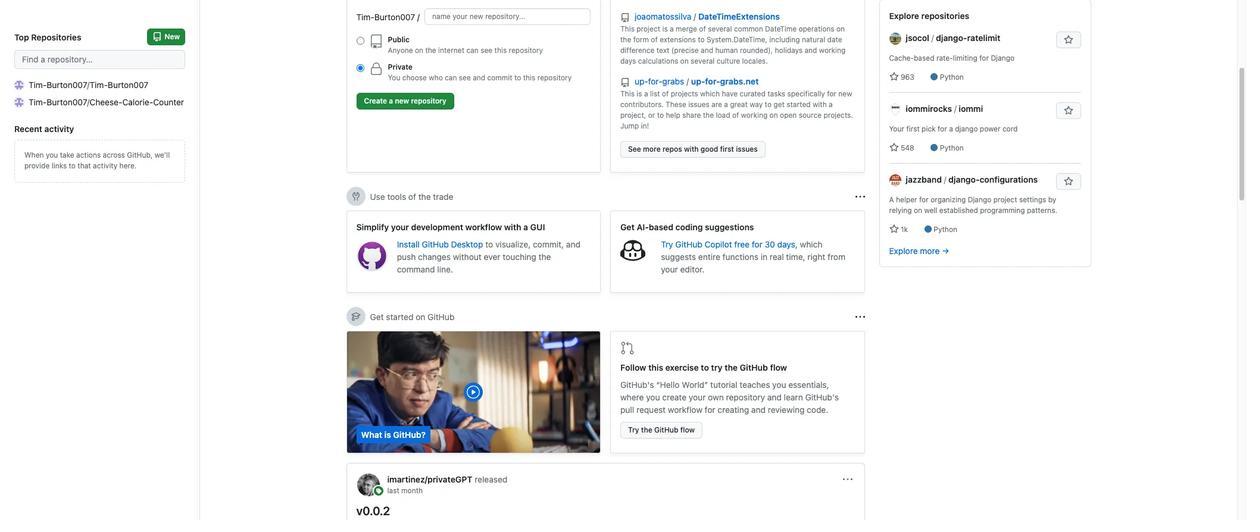 Task type: locate. For each thing, give the bounding box(es) containing it.
more left →
[[920, 246, 940, 256]]

1 vertical spatial activity
[[93, 161, 117, 170]]

in
[[761, 252, 767, 262]]

1 vertical spatial star image
[[889, 143, 899, 152]]

jazzband
[[906, 174, 942, 185]]

1 horizontal spatial activity
[[93, 161, 117, 170]]

this up commit
[[494, 46, 507, 55]]

2 vertical spatial python
[[934, 225, 957, 234]]

try up suggests
[[661, 239, 673, 249]]

None radio
[[356, 37, 364, 45], [356, 64, 364, 72], [356, 37, 364, 45], [356, 64, 364, 72]]

or
[[648, 111, 655, 120]]

based left the rate-
[[914, 54, 934, 63]]

tim-burton007 / cheese-calorie-counter
[[29, 97, 184, 107]]

create a new repository button
[[356, 93, 454, 110]]

0 horizontal spatial activity
[[44, 124, 74, 134]]

0 vertical spatial workflow
[[465, 222, 502, 232]]

@jsocol profile image
[[889, 33, 901, 45]]

new
[[165, 32, 180, 41]]

get ai-based coding suggestions element
[[610, 211, 865, 293]]

django
[[955, 124, 978, 133]]

jsocol / django-ratelimit
[[906, 33, 1000, 43]]

top repositories
[[14, 32, 81, 42]]

activity
[[44, 124, 74, 134], [93, 161, 117, 170]]

2 horizontal spatial you
[[772, 380, 786, 390]]

based inside the explore repositories navigation
[[914, 54, 934, 63]]

/
[[694, 11, 696, 21], [417, 12, 420, 22], [931, 33, 934, 43], [686, 76, 689, 86], [87, 80, 90, 90], [87, 97, 90, 107], [954, 104, 957, 114], [944, 174, 946, 185]]

django- for ratelimit
[[936, 33, 967, 43]]

your down suggests
[[661, 264, 678, 274]]

0 horizontal spatial you
[[46, 151, 58, 160]]

issues up "share"
[[688, 100, 709, 109]]

burton007 down find a repository… text field
[[47, 80, 87, 90]]

1 star image from the top
[[889, 72, 899, 82]]

Repository name text field
[[424, 8, 591, 25]]

1 horizontal spatial started
[[787, 100, 811, 109]]

github desktop image
[[356, 241, 387, 272]]

a inside create a new repository button
[[389, 96, 393, 105]]

your inside github's "hello world" tutorial teaches you essentials, where you create your own repository and learn github's pull request workflow for creating and reviewing code.
[[689, 392, 706, 402]]

this up "hello in the right bottom of the page
[[648, 363, 663, 373]]

for left 30
[[752, 239, 762, 249]]

are
[[711, 100, 722, 109]]

2 vertical spatial your
[[689, 392, 706, 402]]

the left trade at the left top of the page
[[418, 191, 431, 202]]

see right who
[[459, 73, 471, 82]]

v0.0.2 link
[[356, 504, 390, 518]]

django- up organizing
[[948, 174, 980, 185]]

0 horizontal spatial project
[[637, 24, 660, 33]]

started down specifically
[[787, 100, 811, 109]]

1 vertical spatial more
[[920, 246, 940, 256]]

the left form
[[620, 35, 631, 44]]

working down date at the right top of the page
[[819, 46, 846, 55]]

you up learn
[[772, 380, 786, 390]]

python
[[940, 73, 964, 82], [940, 143, 964, 152], [934, 225, 957, 234]]

1 horizontal spatial more
[[920, 246, 940, 256]]

try inside 'get ai-based coding suggestions' element
[[661, 239, 673, 249]]

grabs.net
[[720, 76, 759, 86]]

the down are
[[703, 111, 714, 120]]

is inside this project is a merge of several common datetime operations on the form of  extensions to system.datetime, including natural date difference text (precise and human rounded), holidays and working days calculations on several culture locales.
[[662, 24, 668, 33]]

0 horizontal spatial can
[[445, 73, 457, 82]]

tim- inside create a new repository element
[[356, 12, 374, 22]]

is for github?
[[384, 430, 391, 440]]

which up right
[[800, 239, 822, 249]]

burton007 inside create a new repository element
[[374, 12, 415, 22]]

is inside this is a list of projects which have curated tasks specifically for new contributors. these issues are a great way to get started with a project, or to help share the load of working on open source projects. jump in!
[[637, 89, 642, 98]]

2 vertical spatial you
[[646, 392, 660, 402]]

0 horizontal spatial with
[[504, 222, 521, 232]]

3 star image from the top
[[889, 224, 899, 234]]

system.datetime,
[[707, 35, 767, 44]]

django down ratelimit
[[991, 54, 1015, 63]]

github's "hello world" tutorial teaches you essentials, where you create your own repository and learn github's pull request workflow for creating and reviewing code.
[[620, 380, 839, 415]]

github up teaches
[[740, 363, 768, 373]]

0 vertical spatial try
[[661, 239, 673, 249]]

issues inside this is a list of projects which have curated tasks specifically for new contributors. these issues are a great way to get started with a project, or to help share the load of working on open source projects. jump in!
[[688, 100, 709, 109]]

first right "good" at the top
[[720, 145, 734, 154]]

ai-
[[637, 222, 649, 232]]

star this repository image
[[1064, 106, 1073, 115], [1064, 177, 1073, 186]]

project up programming
[[993, 195, 1017, 204]]

on down the get
[[770, 111, 778, 120]]

repository up commit
[[509, 46, 543, 55]]

up- up contributors.
[[635, 76, 648, 86]]

more for explore
[[920, 246, 940, 256]]

1 horizontal spatial you
[[646, 392, 660, 402]]

is up contributors.
[[637, 89, 642, 98]]

0 horizontal spatial your
[[391, 222, 409, 232]]

1 vertical spatial based
[[649, 222, 673, 232]]

try the github flow element
[[610, 331, 865, 454]]

this inside this is a list of projects which have curated tasks specifically for new contributors. these issues are a great way to get started with a project, or to help share the load of working on open source projects. jump in!
[[620, 89, 635, 98]]

repository inside private you choose who can see and commit to this repository
[[537, 73, 572, 82]]

ever
[[484, 252, 500, 262]]

github's up the where
[[620, 380, 654, 390]]

joaomatossilva
[[635, 11, 691, 21]]

try down pull
[[628, 426, 639, 435]]

get right mortar board icon
[[370, 312, 384, 322]]

2 vertical spatial this
[[648, 363, 663, 373]]

0 vertical spatial why am i seeing this? image
[[855, 192, 865, 202]]

install github desktop
[[397, 239, 485, 249]]

workflow up desktop
[[465, 222, 502, 232]]

workflow down create
[[668, 405, 702, 415]]

repo image up difference
[[620, 13, 630, 23]]

a left list
[[644, 89, 648, 98]]

repository right commit
[[537, 73, 572, 82]]

tim- up cheese-
[[90, 80, 108, 90]]

1 for- from the left
[[648, 76, 662, 86]]

1 vertical spatial django
[[968, 195, 991, 204]]

with up visualize,
[[504, 222, 521, 232]]

1 vertical spatial why am i seeing this? image
[[855, 312, 865, 322]]

star image for iommirocks / iommi
[[889, 143, 899, 152]]

0 vertical spatial star this repository image
[[1064, 106, 1073, 115]]

django inside a helper for organizing django project settings by relying on well established programming patterns.
[[968, 195, 991, 204]]

0 horizontal spatial first
[[720, 145, 734, 154]]

last month
[[387, 486, 423, 495]]

for inside a helper for organizing django project settings by relying on well established programming patterns.
[[919, 195, 929, 204]]

what is github? link
[[347, 332, 600, 453]]

1 horizontal spatial up-
[[691, 76, 705, 86]]

0 vertical spatial can
[[466, 46, 479, 55]]

0 vertical spatial which
[[700, 89, 720, 98]]

2 horizontal spatial this
[[648, 363, 663, 373]]

helper
[[896, 195, 917, 204]]

to right commit
[[514, 73, 521, 82]]

1 horizontal spatial can
[[466, 46, 479, 55]]

star image for jsocol / django-ratelimit
[[889, 72, 899, 82]]

to right or
[[657, 111, 664, 120]]

for right limiting
[[979, 54, 989, 63]]

cord
[[1002, 124, 1018, 133]]

github?
[[393, 430, 426, 440]]

1 vertical spatial repo image
[[620, 78, 630, 88]]

activity up 'take'
[[44, 124, 74, 134]]

github up suggests
[[675, 239, 702, 249]]

2 vertical spatial with
[[504, 222, 521, 232]]

1 horizontal spatial see
[[481, 46, 492, 55]]

merge
[[676, 24, 697, 33]]

grabs
[[662, 76, 684, 86]]

0 vertical spatial more
[[643, 145, 661, 154]]

working down way
[[741, 111, 768, 120]]

your
[[391, 222, 409, 232], [661, 264, 678, 274], [689, 392, 706, 402]]

2 repo image from the top
[[620, 78, 630, 88]]

burton007 for tim-burton007 / cheese-calorie-counter
[[47, 97, 87, 107]]

1 vertical spatial can
[[445, 73, 457, 82]]

0 vertical spatial see
[[481, 46, 492, 55]]

up-for-grabs link
[[635, 76, 686, 86]]

tim- for tim-burton007 / cheese-calorie-counter
[[29, 97, 47, 107]]

line.
[[437, 264, 453, 274]]

star image for jazzband / django-configurations
[[889, 224, 899, 234]]

1 horizontal spatial new
[[838, 89, 852, 98]]

is right what
[[384, 430, 391, 440]]

based left coding
[[649, 222, 673, 232]]

repository down teaches
[[726, 392, 765, 402]]

explore for explore repositories
[[889, 11, 919, 21]]

0 vertical spatial first
[[906, 124, 920, 133]]

the inside try the github flow link
[[641, 426, 652, 435]]

feed item heading menu image
[[843, 475, 852, 485]]

repo image
[[620, 13, 630, 23], [620, 78, 630, 88]]

0 vertical spatial python
[[940, 73, 964, 82]]

which inside this is a list of projects which have curated tasks specifically for new contributors. these issues are a great way to get started with a project, or to help share the load of working on open source projects. jump in!
[[700, 89, 720, 98]]

first inside repositories that need your help element
[[720, 145, 734, 154]]

this inside this project is a merge of several common datetime operations on the form of  extensions to system.datetime, including natural date difference text (precise and human rounded), holidays and working days calculations on several culture locales.
[[620, 24, 635, 33]]

datetime
[[765, 24, 797, 33]]

github's up code.
[[805, 392, 839, 402]]

is inside 'link'
[[384, 430, 391, 440]]

python up →
[[934, 225, 957, 234]]

free
[[734, 239, 750, 249]]

github
[[422, 239, 449, 249], [675, 239, 702, 249], [428, 312, 454, 322], [740, 363, 768, 373], [654, 426, 678, 435]]

try
[[661, 239, 673, 249], [628, 426, 639, 435]]

tim- for tim-burton007 / tim-burton007
[[29, 80, 47, 90]]

1 vertical spatial project
[[993, 195, 1017, 204]]

0 horizontal spatial this
[[494, 46, 507, 55]]

which
[[700, 89, 720, 98], [800, 239, 822, 249]]

with
[[813, 100, 827, 109], [684, 145, 699, 154], [504, 222, 521, 232]]

workflow inside github's "hello world" tutorial teaches you essentials, where you create your own repository and learn github's pull request workflow for creating and reviewing code.
[[668, 405, 702, 415]]

including
[[769, 35, 800, 44]]

1 vertical spatial workflow
[[668, 405, 702, 415]]

project
[[637, 24, 660, 33], [993, 195, 1017, 204]]

2 for- from the left
[[705, 76, 720, 86]]

@iommirocks profile image
[[889, 104, 901, 116]]

1 vertical spatial this
[[523, 73, 535, 82]]

your
[[889, 124, 904, 133]]

private
[[388, 63, 413, 71]]

1 vertical spatial see
[[459, 73, 471, 82]]

python down cache-based rate-limiting for django
[[940, 73, 964, 82]]

0 horizontal spatial up-
[[635, 76, 648, 86]]

1 horizontal spatial your
[[661, 264, 678, 274]]

and right creating
[[751, 405, 766, 415]]

2 vertical spatial star image
[[889, 224, 899, 234]]

2 explore from the top
[[889, 246, 918, 256]]

1 vertical spatial explore
[[889, 246, 918, 256]]

editor.
[[680, 264, 705, 274]]

2 this from the top
[[620, 89, 635, 98]]

star this repository image for jazzband / django-configurations
[[1064, 177, 1073, 186]]

github up changes
[[422, 239, 449, 249]]

burton007 for tim-burton007 /
[[374, 12, 415, 22]]

1 vertical spatial this
[[620, 89, 635, 98]]

commit
[[487, 73, 512, 82]]

git pull request image
[[620, 341, 635, 355]]

and inside to visualize, commit, and push changes without ever touching the command line.
[[566, 239, 580, 249]]

you up request
[[646, 392, 660, 402]]

repository inside public anyone on the internet can see this repository
[[509, 46, 543, 55]]

why am i seeing this? image for get started on github
[[855, 312, 865, 322]]

your up install
[[391, 222, 409, 232]]

more right see
[[643, 145, 661, 154]]

several down (precise
[[691, 57, 715, 65]]

own
[[708, 392, 724, 402]]

1 horizontal spatial is
[[637, 89, 642, 98]]

with up source
[[813, 100, 827, 109]]

try for try the github flow
[[628, 426, 639, 435]]

with left "good" at the top
[[684, 145, 699, 154]]

0 horizontal spatial based
[[649, 222, 673, 232]]

which up are
[[700, 89, 720, 98]]

1 vertical spatial with
[[684, 145, 699, 154]]

more inside repositories that need your help element
[[643, 145, 661, 154]]

tim burton007 image
[[14, 80, 24, 90]]

flow up learn
[[770, 363, 787, 373]]

1 horizontal spatial flow
[[770, 363, 787, 373]]

time,
[[786, 252, 805, 262]]

repo image for up-for-grabs
[[620, 78, 630, 88]]

0 horizontal spatial try
[[628, 426, 639, 435]]

1 vertical spatial working
[[741, 111, 768, 120]]

0 horizontal spatial flow
[[680, 426, 695, 435]]

0 vertical spatial repo image
[[620, 13, 630, 23]]

1 explore from the top
[[889, 11, 919, 21]]

/ inside create a new repository element
[[417, 12, 420, 22]]

project inside this project is a merge of several common datetime operations on the form of  extensions to system.datetime, including natural date difference text (precise and human rounded), holidays and working days calculations on several culture locales.
[[637, 24, 660, 33]]

this up contributors.
[[620, 89, 635, 98]]

the inside this is a list of projects which have curated tasks specifically for new contributors. these issues are a great way to get started with a project, or to help share the load of working on open source projects. jump in!
[[703, 111, 714, 120]]

get left 'ai-'
[[620, 222, 635, 232]]

difference
[[620, 46, 655, 55]]

take
[[60, 151, 74, 160]]

1 star this repository image from the top
[[1064, 106, 1073, 115]]

github inside 'get ai-based coding suggestions' element
[[675, 239, 702, 249]]

started inside this is a list of projects which have curated tasks specifically for new contributors. these issues are a great way to get started with a project, or to help share the load of working on open source projects. jump in!
[[787, 100, 811, 109]]

explore repositories navigation
[[879, 0, 1091, 267]]

can right who
[[445, 73, 457, 82]]

see up private you choose who can see and commit to this repository
[[481, 46, 492, 55]]

0 vertical spatial django-
[[936, 33, 967, 43]]

private you choose who can see and commit to this repository
[[388, 63, 572, 82]]

1 up- from the left
[[635, 76, 648, 86]]

well
[[924, 206, 937, 215]]

0 vertical spatial started
[[787, 100, 811, 109]]

django down jazzband / django-configurations
[[968, 195, 991, 204]]

1 horizontal spatial try
[[661, 239, 673, 249]]

a helper for organizing django project settings by relying on well established programming patterns.
[[889, 195, 1057, 215]]

commit,
[[533, 239, 564, 249]]

working inside this is a list of projects which have curated tasks specifically for new contributors. these issues are a great way to get started with a project, or to help share the load of working on open source projects. jump in!
[[741, 111, 768, 120]]

a left django
[[949, 124, 953, 133]]

1 vertical spatial started
[[386, 312, 413, 322]]

2 horizontal spatial with
[[813, 100, 827, 109]]

0 vertical spatial with
[[813, 100, 827, 109]]

0 horizontal spatial new
[[395, 96, 409, 105]]

for-
[[648, 76, 662, 86], [705, 76, 720, 86]]

0 horizontal spatial for-
[[648, 76, 662, 86]]

0 vertical spatial working
[[819, 46, 846, 55]]

touching
[[503, 252, 536, 262]]

is down joaomatossilva link
[[662, 24, 668, 33]]

2 why am i seeing this? image from the top
[[855, 312, 865, 322]]

a left gui
[[523, 222, 528, 232]]

when
[[24, 151, 44, 160]]

flow
[[770, 363, 787, 373], [680, 426, 695, 435]]

first left pick
[[906, 124, 920, 133]]

common
[[734, 24, 763, 33]]

new up projects.
[[838, 89, 852, 98]]

1 vertical spatial is
[[637, 89, 642, 98]]

have
[[722, 89, 738, 98]]

1 horizontal spatial workflow
[[668, 405, 702, 415]]

explore up @jsocol profile image
[[889, 11, 919, 21]]

@jazzband profile image
[[889, 175, 901, 187]]

play image
[[466, 385, 481, 399]]

pick
[[922, 124, 936, 133]]

projects.
[[824, 111, 853, 120]]

that
[[78, 161, 91, 170]]

1 vertical spatial try
[[628, 426, 639, 435]]

repository down who
[[411, 96, 446, 105]]

0 vertical spatial you
[[46, 151, 58, 160]]

for
[[979, 54, 989, 63], [827, 89, 836, 98], [938, 124, 947, 133], [919, 195, 929, 204], [752, 239, 762, 249], [705, 405, 715, 415]]

2 star image from the top
[[889, 143, 899, 152]]

star image down 'cache-'
[[889, 72, 899, 82]]

of down joaomatossilva / datetimeextensions
[[699, 24, 706, 33]]

1 vertical spatial several
[[691, 57, 715, 65]]

tim- right tim burton007 icon
[[29, 80, 47, 90]]

repo image for joaomatossilva
[[620, 13, 630, 23]]

explore more → link
[[889, 246, 949, 256]]

for- up list
[[648, 76, 662, 86]]

0 vertical spatial is
[[662, 24, 668, 33]]

days,
[[777, 239, 798, 249]]

right
[[807, 252, 825, 262]]

try
[[711, 363, 722, 373]]

1 horizontal spatial this
[[523, 73, 535, 82]]

0 vertical spatial this
[[620, 24, 635, 33]]

what is github? element
[[346, 331, 601, 454]]

star image
[[889, 72, 899, 82], [889, 143, 899, 152], [889, 224, 899, 234]]

can right internet
[[466, 46, 479, 55]]

what is github? image
[[347, 332, 600, 453]]

explore down 1k
[[889, 246, 918, 256]]

projects
[[671, 89, 698, 98]]

more inside the explore repositories navigation
[[920, 246, 940, 256]]

on left the well
[[914, 206, 922, 215]]

0 vertical spatial activity
[[44, 124, 74, 134]]

contributors.
[[620, 100, 664, 109]]

burton007 down tim-burton007 / tim-burton007
[[47, 97, 87, 107]]

1 vertical spatial which
[[800, 239, 822, 249]]

0 horizontal spatial workflow
[[465, 222, 502, 232]]

project up form
[[637, 24, 660, 33]]

to inside 'try the github flow' element
[[701, 363, 709, 373]]

1 horizontal spatial for-
[[705, 76, 720, 86]]

based
[[914, 54, 934, 63], [649, 222, 673, 232]]

see more repos with good first issues link
[[620, 141, 765, 158]]

burton007 for tim-burton007 / tim-burton007
[[47, 80, 87, 90]]

1 horizontal spatial based
[[914, 54, 934, 63]]

see
[[628, 145, 641, 154]]

great
[[730, 100, 748, 109]]

1 vertical spatial django-
[[948, 174, 980, 185]]

0 vertical spatial this
[[494, 46, 507, 55]]

new
[[838, 89, 852, 98], [395, 96, 409, 105]]

why am i seeing this? image
[[855, 192, 865, 202], [855, 312, 865, 322]]

started right mortar board icon
[[386, 312, 413, 322]]

1 why am i seeing this? image from the top
[[855, 192, 865, 202]]

(precise
[[671, 46, 699, 55]]

0 horizontal spatial working
[[741, 111, 768, 120]]

a inside this project is a merge of several common datetime operations on the form of  extensions to system.datetime, including natural date difference text (precise and human rounded), holidays and working days calculations on several culture locales.
[[670, 24, 674, 33]]

the left internet
[[425, 46, 436, 55]]

0 horizontal spatial see
[[459, 73, 471, 82]]

1 vertical spatial your
[[661, 264, 678, 274]]

a
[[670, 24, 674, 33], [644, 89, 648, 98], [389, 96, 393, 105], [724, 100, 728, 109], [829, 100, 833, 109], [949, 124, 953, 133], [523, 222, 528, 232]]

0 horizontal spatial more
[[643, 145, 661, 154]]

star image down your
[[889, 143, 899, 152]]

0 vertical spatial project
[[637, 24, 660, 33]]

changes
[[418, 252, 451, 262]]

public
[[388, 35, 410, 44]]

0 horizontal spatial github's
[[620, 380, 654, 390]]

desktop
[[451, 239, 483, 249]]

django- up cache-based rate-limiting for django
[[936, 33, 967, 43]]

2 star this repository image from the top
[[1064, 177, 1073, 186]]

1 this from the top
[[620, 24, 635, 33]]

world"
[[682, 380, 708, 390]]

1 vertical spatial first
[[720, 145, 734, 154]]

for inside 'get ai-based coding suggestions' element
[[752, 239, 762, 249]]

to up ever
[[485, 239, 493, 249]]

1 vertical spatial github's
[[805, 392, 839, 402]]

for down the own
[[705, 405, 715, 415]]

1 vertical spatial flow
[[680, 426, 695, 435]]

date
[[827, 35, 842, 44]]

code.
[[807, 405, 828, 415]]

more for see
[[643, 145, 661, 154]]

1 horizontal spatial first
[[906, 124, 920, 133]]

new down you
[[395, 96, 409, 105]]

1 repo image from the top
[[620, 13, 630, 23]]

for up projects.
[[827, 89, 836, 98]]

0 vertical spatial issues
[[688, 100, 709, 109]]

this inside 'try the github flow' element
[[648, 363, 663, 373]]

this inside public anyone on the internet can see this repository
[[494, 46, 507, 55]]

activity inside when you take actions across github, we'll provide links to that activity here.
[[93, 161, 117, 170]]

this up form
[[620, 24, 635, 33]]

0 vertical spatial explore
[[889, 11, 919, 21]]



Task type: describe. For each thing, give the bounding box(es) containing it.
create
[[364, 96, 387, 105]]

repository inside button
[[411, 96, 446, 105]]

tutorial
[[710, 380, 737, 390]]

jsocol
[[906, 33, 929, 43]]

0 vertical spatial github's
[[620, 380, 654, 390]]

holidays
[[775, 46, 803, 55]]

lock image
[[369, 62, 383, 76]]

simplify your development workflow with a gui
[[356, 222, 545, 232]]

working inside this project is a merge of several common datetime operations on the form of  extensions to system.datetime, including natural date difference text (precise and human rounded), holidays and working days calculations on several culture locales.
[[819, 46, 846, 55]]

1 horizontal spatial github's
[[805, 392, 839, 402]]

v0.0.2
[[356, 504, 390, 518]]

of right tools
[[408, 191, 416, 202]]

use tools of the trade
[[370, 191, 453, 202]]

and inside private you choose who can see and commit to this repository
[[473, 73, 485, 82]]

on down (precise
[[680, 57, 689, 65]]

a inside the explore repositories navigation
[[949, 124, 953, 133]]

to inside when you take actions across github, we'll provide links to that activity here.
[[69, 161, 76, 170]]

"hello
[[656, 380, 680, 390]]

with inside see more repos with good first issues link
[[684, 145, 699, 154]]

where
[[620, 392, 644, 402]]

Find a repository… text field
[[14, 50, 185, 69]]

1 horizontal spatial issues
[[736, 145, 758, 154]]

explore for explore more →
[[889, 246, 918, 256]]

choose
[[402, 73, 427, 82]]

for inside github's "hello world" tutorial teaches you essentials, where you create your own repository and learn github's pull request workflow for creating and reviewing code.
[[705, 405, 715, 415]]

from
[[828, 252, 845, 262]]

the right try
[[725, 363, 738, 373]]

command
[[397, 264, 435, 274]]

curated
[[740, 89, 766, 98]]

for inside this is a list of projects which have curated tasks specifically for new contributors. these issues are a great way to get started with a project, or to help share the load of working on open source projects. jump in!
[[827, 89, 836, 98]]

→
[[942, 246, 949, 256]]

across
[[103, 151, 125, 160]]

to inside private you choose who can see and commit to this repository
[[514, 73, 521, 82]]

star this repository image for iommirocks / iommi
[[1064, 106, 1073, 115]]

new link
[[147, 29, 185, 45]]

teaches
[[740, 380, 770, 390]]

repository inside github's "hello world" tutorial teaches you essentials, where you create your own repository and learn github's pull request workflow for creating and reviewing code.
[[726, 392, 765, 402]]

to left the get
[[765, 100, 772, 109]]

install
[[397, 239, 420, 249]]

of right list
[[662, 89, 669, 98]]

a right are
[[724, 100, 728, 109]]

get for get started on github
[[370, 312, 384, 322]]

new inside this is a list of projects which have curated tasks specifically for new contributors. these issues are a great way to get started with a project, or to help share the load of working on open source projects. jump in!
[[838, 89, 852, 98]]

you inside when you take actions across github, we'll provide links to that activity here.
[[46, 151, 58, 160]]

on inside a helper for organizing django project settings by relying on well established programming patterns.
[[914, 206, 922, 215]]

the inside to visualize, commit, and push changes without ever touching the command line.
[[539, 252, 551, 262]]

and left human
[[701, 46, 713, 55]]

get ai-based coding suggestions
[[620, 222, 754, 232]]

create a new repository element
[[356, 0, 591, 114]]

of right form
[[651, 35, 658, 44]]

what is github?
[[361, 430, 426, 440]]

this inside private you choose who can see and commit to this repository
[[523, 73, 535, 82]]

imartinez/privategpt released
[[387, 474, 507, 485]]

datetimeextensions
[[698, 11, 780, 21]]

install github desktop link
[[397, 239, 485, 249]]

coding
[[675, 222, 703, 232]]

imartinez/privategpt
[[387, 474, 472, 485]]

see inside private you choose who can see and commit to this repository
[[459, 73, 471, 82]]

django- for configurations
[[948, 174, 980, 185]]

essentials,
[[788, 380, 829, 390]]

try github copilot free for 30 days,
[[661, 239, 800, 249]]

jump
[[620, 121, 639, 130]]

get for get ai-based coding suggestions
[[620, 222, 635, 232]]

which suggests entire functions in real time, right from your editor.
[[661, 239, 845, 274]]

real
[[770, 252, 784, 262]]

of down great
[[732, 111, 739, 120]]

github down request
[[654, 426, 678, 435]]

internet
[[438, 46, 464, 55]]

reviewing
[[768, 405, 805, 415]]

0 horizontal spatial started
[[386, 312, 413, 322]]

calculations
[[638, 57, 678, 65]]

repositories that need your help element
[[610, 0, 865, 173]]

on up date at the right top of the page
[[836, 24, 845, 33]]

functions
[[723, 252, 758, 262]]

with inside this is a list of projects which have curated tasks specifically for new contributors. these issues are a great way to get started with a project, or to help share the load of working on open source projects. jump in!
[[813, 100, 827, 109]]

iommirocks
[[906, 104, 952, 114]]

gui
[[530, 222, 545, 232]]

culture
[[717, 57, 740, 65]]

links
[[52, 161, 67, 170]]

and down natural
[[805, 46, 817, 55]]

your first pick for a django power cord
[[889, 124, 1018, 133]]

configurations
[[980, 174, 1038, 185]]

see inside public anyone on the internet can see this repository
[[481, 46, 492, 55]]

recent activity
[[14, 124, 74, 134]]

0 vertical spatial several
[[708, 24, 732, 33]]

which inside which suggests entire functions in real time, right from your editor.
[[800, 239, 822, 249]]

share
[[682, 111, 701, 120]]

this for joaomatossilva
[[620, 24, 635, 33]]

cache-
[[889, 54, 914, 63]]

on down command
[[416, 312, 425, 322]]

why am i seeing this? image for use tools of the trade
[[855, 192, 865, 202]]

locales.
[[742, 57, 768, 65]]

feed tag image
[[374, 486, 383, 496]]

this is a list of projects which have curated tasks specifically for new contributors. these issues are a great way to get started with a project, or to help share the load of working on open source projects. jump in!
[[620, 89, 853, 130]]

github,
[[127, 151, 153, 160]]

new inside button
[[395, 96, 409, 105]]

tim-burton007 / tim-burton007
[[29, 80, 148, 90]]

specifically
[[787, 89, 825, 98]]

0 vertical spatial django
[[991, 54, 1015, 63]]

pull
[[620, 405, 634, 415]]

repositories
[[921, 11, 969, 21]]

tools image
[[351, 192, 360, 201]]

calorie-
[[122, 97, 153, 107]]

1k
[[899, 225, 908, 234]]

2 up- from the left
[[691, 76, 705, 86]]

power
[[980, 124, 1000, 133]]

anyone
[[388, 46, 413, 55]]

with inside simplify your development workflow with a gui element
[[504, 222, 521, 232]]

a up projects.
[[829, 100, 833, 109]]

up-for-grabs.net link
[[691, 76, 759, 86]]

this for up-for-grabs
[[620, 89, 635, 98]]

visualize,
[[495, 239, 531, 249]]

for right pick
[[938, 124, 947, 133]]

you
[[388, 73, 400, 82]]

@imartinez profile image
[[356, 473, 380, 497]]

organizing
[[931, 195, 966, 204]]

text
[[657, 46, 669, 55]]

python for configurations
[[934, 225, 957, 234]]

joaomatossilva link
[[635, 11, 694, 21]]

and up reviewing
[[767, 392, 782, 402]]

try for try github copilot free for 30 days,
[[661, 239, 673, 249]]

last
[[387, 486, 399, 495]]

cheese calorie counter image
[[14, 97, 24, 107]]

can inside private you choose who can see and commit to this repository
[[445, 73, 457, 82]]

when you take actions across github, we'll provide links to that activity here.
[[24, 151, 170, 170]]

the inside public anyone on the internet can see this repository
[[425, 46, 436, 55]]

on inside public anyone on the internet can see this repository
[[415, 46, 423, 55]]

provide
[[24, 161, 50, 170]]

on inside this is a list of projects which have curated tasks specifically for new contributors. these issues are a great way to get started with a project, or to help share the load of working on open source projects. jump in!
[[770, 111, 778, 120]]

github inside simplify your development workflow with a gui element
[[422, 239, 449, 249]]

first inside the explore repositories navigation
[[906, 124, 920, 133]]

rounded),
[[740, 46, 773, 55]]

mortar board image
[[351, 312, 360, 321]]

in!
[[641, 121, 649, 130]]

see more repos with good first issues
[[628, 145, 758, 154]]

repo image
[[369, 35, 383, 49]]

0 vertical spatial your
[[391, 222, 409, 232]]

development
[[411, 222, 463, 232]]

1 vertical spatial python
[[940, 143, 964, 152]]

simplify
[[356, 222, 389, 232]]

list
[[650, 89, 660, 98]]

to inside this project is a merge of several common datetime operations on the form of  extensions to system.datetime, including natural date difference text (precise and human rounded), holidays and working days calculations on several culture locales.
[[698, 35, 705, 44]]

top
[[14, 32, 29, 42]]

the inside this project is a merge of several common datetime operations on the form of  extensions to system.datetime, including natural date difference text (precise and human rounded), holidays and working days calculations on several culture locales.
[[620, 35, 631, 44]]

use
[[370, 191, 385, 202]]

github down line.
[[428, 312, 454, 322]]

is for a
[[637, 89, 642, 98]]

963
[[899, 73, 914, 82]]

who
[[429, 73, 443, 82]]

copilot
[[705, 239, 732, 249]]

human
[[715, 46, 738, 55]]

cache-based rate-limiting for django
[[889, 54, 1015, 63]]

can inside public anyone on the internet can see this repository
[[466, 46, 479, 55]]

a inside simplify your development workflow with a gui element
[[523, 222, 528, 232]]

relying
[[889, 206, 912, 215]]

your inside which suggests entire functions in real time, right from your editor.
[[661, 264, 678, 274]]

limiting
[[953, 54, 977, 63]]

public anyone on the internet can see this repository
[[388, 35, 543, 55]]

simplify your development workflow with a gui element
[[346, 211, 601, 293]]

Top Repositories search field
[[14, 50, 185, 69]]

python for ratelimit
[[940, 73, 964, 82]]

project,
[[620, 111, 646, 120]]

project inside a helper for organizing django project settings by relying on well established programming patterns.
[[993, 195, 1017, 204]]

try the github flow
[[628, 426, 695, 435]]

to inside to visualize, commit, and push changes without ever touching the command line.
[[485, 239, 493, 249]]

star this repository image
[[1064, 35, 1073, 45]]

burton007 up calorie-
[[108, 80, 148, 90]]

0 vertical spatial flow
[[770, 363, 787, 373]]

days
[[620, 57, 636, 65]]

tim- for tim-burton007 /
[[356, 12, 374, 22]]



Task type: vqa. For each thing, say whether or not it's contained in the screenshot.
cell
no



